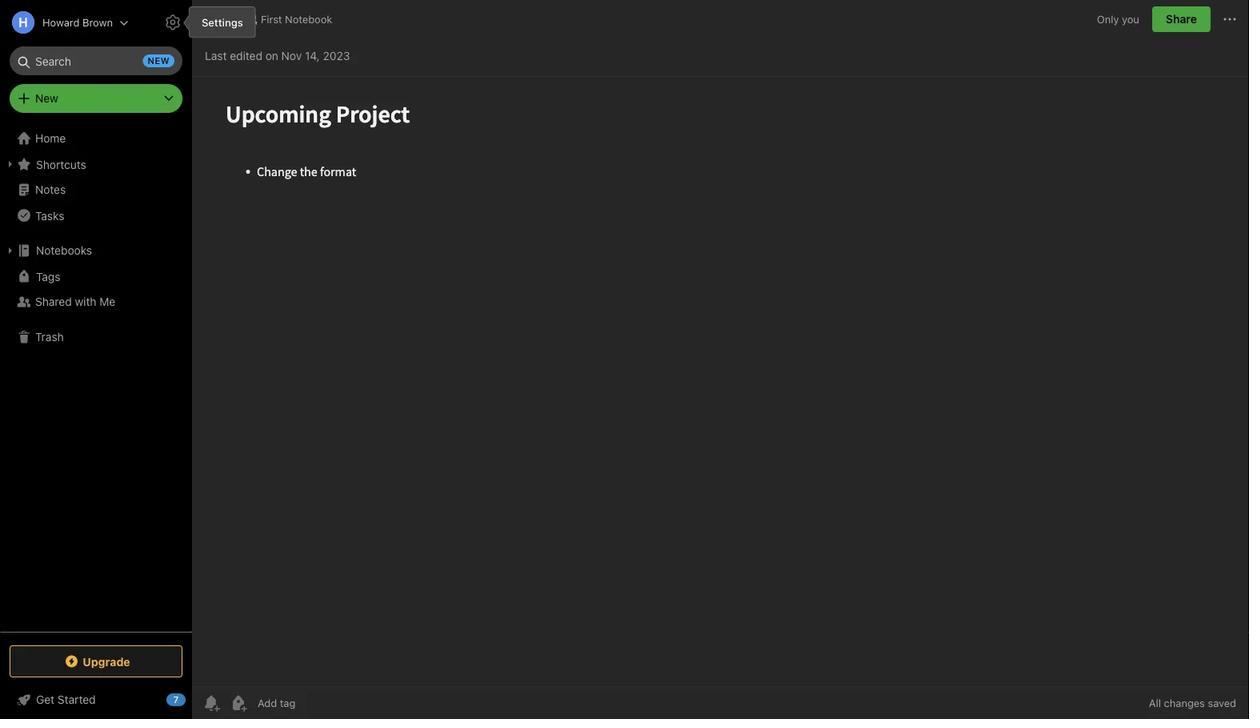 Task type: describe. For each thing, give the bounding box(es) containing it.
last edited on nov 14, 2023
[[205, 49, 350, 62]]

only
[[1098, 13, 1120, 25]]

Account field
[[0, 6, 129, 38]]

notebook
[[285, 13, 333, 25]]

trash
[[35, 330, 64, 343]]

notes link
[[0, 177, 191, 203]]

me
[[100, 295, 115, 308]]

new button
[[10, 84, 183, 113]]

saved
[[1209, 697, 1237, 709]]

tags button
[[0, 263, 191, 289]]

changes
[[1165, 697, 1206, 709]]

tasks
[[35, 209, 64, 222]]

notebooks link
[[0, 238, 191, 263]]

More actions field
[[1221, 6, 1240, 32]]

7
[[174, 695, 179, 705]]

get started
[[36, 693, 96, 706]]

started
[[58, 693, 96, 706]]

2023
[[323, 49, 350, 62]]

share button
[[1153, 6, 1211, 32]]

new search field
[[21, 46, 175, 75]]

home link
[[0, 126, 192, 151]]

with
[[75, 295, 96, 308]]

only you
[[1098, 13, 1140, 25]]

on
[[266, 49, 279, 62]]

tree containing home
[[0, 126, 192, 631]]

settings tooltip
[[178, 6, 256, 38]]

nov
[[282, 49, 302, 62]]

home
[[35, 132, 66, 145]]

upgrade button
[[10, 645, 183, 677]]

first notebook button
[[241, 8, 338, 30]]



Task type: vqa. For each thing, say whether or not it's contained in the screenshot.
Tab List containing Recent
no



Task type: locate. For each thing, give the bounding box(es) containing it.
first notebook
[[261, 13, 333, 25]]

tasks button
[[0, 203, 191, 228]]

new
[[148, 56, 170, 66]]

get
[[36, 693, 55, 706]]

upgrade
[[83, 655, 130, 668]]

notebooks
[[36, 244, 92, 257]]

all changes saved
[[1150, 697, 1237, 709]]

last
[[205, 49, 227, 62]]

notes
[[35, 183, 66, 196]]

expand notebooks image
[[4, 244, 17, 257]]

shortcuts button
[[0, 151, 191, 177]]

tree
[[0, 126, 192, 631]]

settings
[[202, 16, 243, 28]]

shared
[[35, 295, 72, 308]]

Help and Learning task checklist field
[[0, 687, 192, 713]]

shared with me link
[[0, 289, 191, 315]]

trash link
[[0, 324, 191, 350]]

all
[[1150, 697, 1162, 709]]

shortcuts
[[36, 158, 86, 171]]

you
[[1123, 13, 1140, 25]]

expand note image
[[203, 10, 223, 29]]

shared with me
[[35, 295, 115, 308]]

Note Editor text field
[[192, 77, 1250, 686]]

add a reminder image
[[202, 693, 221, 713]]

14,
[[305, 49, 320, 62]]

settings image
[[163, 13, 183, 32]]

click to collapse image
[[186, 689, 198, 709]]

more actions image
[[1221, 10, 1240, 29]]

brown
[[82, 16, 113, 28]]

share
[[1167, 12, 1198, 26]]

new
[[35, 92, 58, 105]]

tags
[[36, 270, 60, 283]]

Search text field
[[21, 46, 171, 75]]

add tag image
[[229, 693, 248, 713]]

first
[[261, 13, 282, 25]]

howard
[[42, 16, 80, 28]]

howard brown
[[42, 16, 113, 28]]

edited
[[230, 49, 263, 62]]

Add tag field
[[256, 696, 376, 710]]

note window element
[[192, 0, 1250, 719]]



